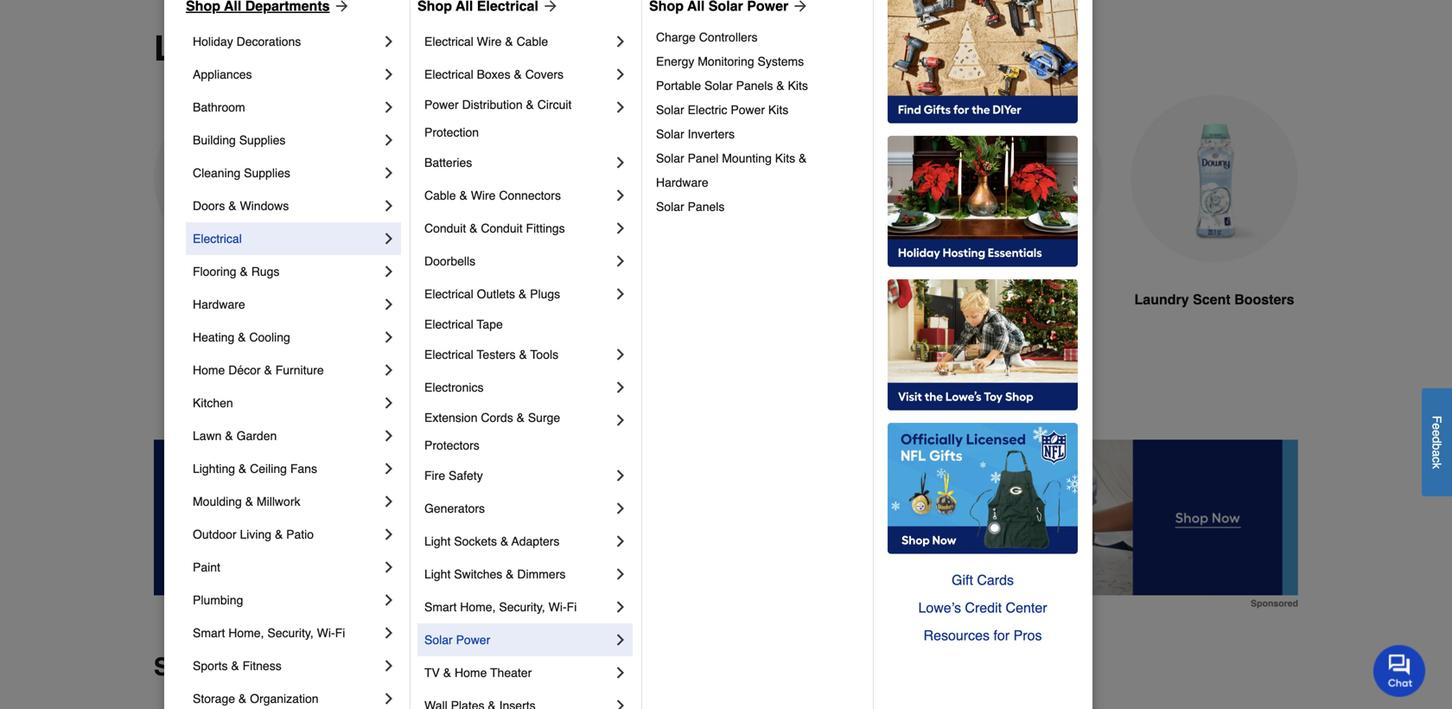 Task type: describe. For each thing, give the bounding box(es) containing it.
chevron right image for hardware
[[381, 296, 398, 313]]

0 vertical spatial fi
[[567, 600, 577, 614]]

holiday
[[193, 35, 233, 48]]

cards
[[978, 572, 1015, 588]]

blue spray bottle of febreze fabric freshener. image
[[936, 95, 1104, 263]]

officially licensed n f l gifts. shop now. image
[[888, 423, 1078, 554]]

building supplies link
[[193, 124, 381, 157]]

1 e from the top
[[1431, 423, 1445, 430]]

lighting & ceiling fans
[[193, 462, 317, 476]]

& left rugs on the left top of page
[[240, 265, 248, 278]]

washing
[[766, 291, 823, 307]]

solar inverters
[[656, 127, 735, 141]]

lowe's credit center link
[[888, 594, 1078, 622]]

light switches & dimmers
[[425, 567, 566, 581]]

paint
[[193, 560, 220, 574]]

power up tv & home theater
[[456, 633, 491, 647]]

& left cooling
[[238, 330, 246, 344]]

fans
[[290, 462, 317, 476]]

f e e d b a c k button
[[1423, 388, 1453, 496]]

appliances
[[193, 67, 252, 81]]

laundry detergent
[[176, 291, 299, 307]]

electrical boxes & covers
[[425, 67, 564, 81]]

generators
[[425, 502, 485, 515]]

electrical for electrical wire & cable
[[425, 35, 474, 48]]

chevron right image for building supplies
[[381, 131, 398, 149]]

heating
[[193, 330, 235, 344]]

holiday decorations
[[193, 35, 301, 48]]

k
[[1431, 463, 1445, 469]]

lawn & garden link
[[193, 419, 381, 452]]

flooring
[[193, 265, 237, 278]]

energy
[[656, 54, 695, 68]]

chevron right image for heating & cooling
[[381, 329, 398, 346]]

protection
[[425, 125, 479, 139]]

smart home, security, wi-fi link for smart home, security, wi-fi chevron right icon
[[193, 617, 381, 650]]

detergent
[[235, 291, 299, 307]]

laundry scent boosters link
[[1131, 95, 1299, 352]]

1 conduit from the left
[[425, 221, 466, 235]]

chevron right image for smart home, security, wi-fi
[[612, 598, 630, 616]]

kits for solar panel mounting kits & hardware
[[776, 151, 796, 165]]

fabric for fabric fresheners
[[960, 291, 1001, 307]]

building
[[193, 133, 236, 147]]

& left plugs
[[519, 287, 527, 301]]

solar panels
[[656, 200, 725, 214]]

electrical link
[[193, 222, 381, 255]]

extension cords & surge protectors link
[[425, 404, 612, 459]]

chevron right image for cleaning supplies
[[381, 164, 398, 182]]

light sockets & adapters
[[425, 534, 560, 548]]

laundry stain removers
[[547, 291, 710, 307]]

electrical for electrical
[[193, 232, 242, 246]]

& right sockets
[[501, 534, 509, 548]]

testers
[[477, 348, 516, 362]]

chevron right image for light sockets & adapters
[[612, 533, 630, 550]]

safety
[[449, 469, 483, 483]]

shop
[[154, 653, 214, 681]]

chevron right image for light switches & dimmers
[[612, 566, 630, 583]]

chevron right image for lighting & ceiling fans
[[381, 460, 398, 477]]

surge
[[528, 411, 561, 425]]

sockets
[[454, 534, 497, 548]]

chevron right image for appliances
[[381, 66, 398, 83]]

& inside solar panel mounting kits & hardware
[[799, 151, 807, 165]]

chevron right image for tv & home theater
[[612, 664, 630, 682]]

washing machine cleaners
[[766, 291, 882, 328]]

home inside 'link'
[[193, 363, 225, 377]]

security, for smart home, security, wi-fi chevron right icon
[[268, 626, 314, 640]]

electrical for electrical testers & tools
[[425, 348, 474, 362]]

laundry up bathroom
[[154, 29, 290, 68]]

portable solar panels & kits link
[[656, 74, 861, 98]]

scent
[[1194, 291, 1231, 307]]

electrical outlets & plugs
[[425, 287, 561, 301]]

bathroom
[[193, 100, 245, 114]]

fittings
[[526, 221, 565, 235]]

chevron right image for extension cords & surge protectors
[[612, 412, 630, 429]]

chevron right image for bathroom
[[381, 99, 398, 116]]

patio
[[286, 528, 314, 541]]

storage & organization link
[[193, 682, 381, 709]]

1 vertical spatial home
[[455, 666, 487, 680]]

solar for electric
[[656, 103, 685, 117]]

light switches & dimmers link
[[425, 558, 612, 591]]

cleaning supplies
[[193, 166, 290, 180]]

electrical boxes & covers link
[[425, 58, 612, 91]]

fabric for fabric softeners
[[379, 291, 420, 307]]

electrical for electrical boxes & covers
[[425, 67, 474, 81]]

light for light sockets & adapters
[[425, 534, 451, 548]]

systems
[[758, 54, 804, 68]]

chevron right image for moulding & millwork
[[381, 493, 398, 510]]

windows
[[240, 199, 289, 213]]

fresheners
[[1005, 291, 1080, 307]]

fitness
[[243, 659, 282, 673]]

chevron right image for holiday decorations
[[381, 33, 398, 50]]

doors
[[193, 199, 225, 213]]

home décor & furniture
[[193, 363, 324, 377]]

credit
[[966, 600, 1002, 616]]

outdoor
[[193, 528, 237, 541]]

solar for inverters
[[656, 127, 685, 141]]

outdoor living & patio
[[193, 528, 314, 541]]

building supplies
[[193, 133, 286, 147]]

decorations
[[237, 35, 301, 48]]

lawn & garden
[[193, 429, 277, 443]]

distribution
[[462, 98, 523, 112]]

doorbells link
[[425, 245, 612, 278]]

bottle of downy laundry scent booster. image
[[1131, 95, 1299, 262]]

chevron right image for paint
[[381, 559, 398, 576]]

3 arrow right image from the left
[[789, 0, 810, 15]]

& right décor
[[264, 363, 272, 377]]

center
[[1006, 600, 1048, 616]]

kitchen
[[193, 396, 233, 410]]

batteries
[[425, 156, 472, 170]]

d
[[1431, 437, 1445, 443]]

kits for solar electric power kits
[[769, 103, 789, 117]]

electrical wire & cable
[[425, 35, 548, 48]]

smart home, security, wi-fi for smart home, security, wi-fi chevron right icon
[[193, 626, 345, 640]]

chevron right image for kitchen
[[381, 394, 398, 412]]

0 horizontal spatial hardware
[[193, 298, 245, 311]]

power inside power distribution & circuit protection
[[425, 98, 459, 112]]

rugs
[[251, 265, 280, 278]]

cable inside "link"
[[425, 189, 456, 202]]

& right tv
[[443, 666, 452, 680]]

1 horizontal spatial panels
[[737, 79, 774, 93]]

advertisement region
[[154, 440, 1299, 608]]

light for light switches & dimmers
[[425, 567, 451, 581]]

pros
[[1014, 627, 1043, 643]]

1 horizontal spatial home,
[[460, 600, 496, 614]]

chevron right image for cable & wire connectors
[[612, 187, 630, 204]]

gift
[[952, 572, 974, 588]]

visit the lowe's toy shop. image
[[888, 279, 1078, 411]]

chevron right image for generators
[[612, 500, 630, 517]]

light sockets & adapters link
[[425, 525, 612, 558]]

charge controllers
[[656, 30, 758, 44]]

chevron right image for electrical testers & tools
[[612, 346, 630, 363]]

1 vertical spatial panels
[[688, 200, 725, 214]]

chevron right image for flooring & rugs
[[381, 263, 398, 280]]

f e e d b a c k
[[1431, 416, 1445, 469]]

blue bottle of downy fabric softener. image
[[349, 95, 517, 262]]

& left dimmers
[[506, 567, 514, 581]]

& inside "link"
[[460, 189, 468, 202]]

panel
[[688, 151, 719, 165]]

0 horizontal spatial smart
[[193, 626, 225, 640]]

0 vertical spatial wire
[[477, 35, 502, 48]]

wi- for smart home, security, wi-fi chevron right image
[[549, 600, 567, 614]]



Task type: vqa. For each thing, say whether or not it's contained in the screenshot.
Air Filters & Accessories's Air
no



Task type: locate. For each thing, give the bounding box(es) containing it.
0 horizontal spatial home
[[193, 363, 225, 377]]

light inside "light sockets & adapters" link
[[425, 534, 451, 548]]

tools
[[531, 348, 559, 362]]

chevron right image for electronics
[[612, 379, 630, 396]]

lawn
[[193, 429, 222, 443]]

flooring & rugs
[[193, 265, 280, 278]]

panels down solar panel mounting kits & hardware on the top of the page
[[688, 200, 725, 214]]

laundry inside laundry detergent link
[[176, 291, 231, 307]]

solar for panel
[[656, 151, 685, 165]]

fabric left "softeners"
[[379, 291, 420, 307]]

moulding & millwork link
[[193, 485, 381, 518]]

0 horizontal spatial smart home, security, wi-fi
[[193, 626, 345, 640]]

1 horizontal spatial conduit
[[481, 221, 523, 235]]

power up protection
[[425, 98, 459, 112]]

solar inside solar panels link
[[656, 200, 685, 214]]

0 horizontal spatial cable
[[425, 189, 456, 202]]

solar up tv
[[425, 633, 453, 647]]

0 vertical spatial smart
[[425, 600, 457, 614]]

hardware inside solar panel mounting kits & hardware
[[656, 176, 709, 189]]

tv & home theater link
[[425, 656, 612, 689]]

0 vertical spatial home
[[193, 363, 225, 377]]

covers
[[526, 67, 564, 81]]

& down systems
[[777, 79, 785, 93]]

light left switches
[[425, 567, 451, 581]]

wi- for smart home, security, wi-fi chevron right icon
[[317, 626, 335, 640]]

solar left panel in the top left of the page
[[656, 151, 685, 165]]

0 horizontal spatial fabric
[[379, 291, 420, 307]]

& inside "link"
[[514, 67, 522, 81]]

by
[[221, 653, 249, 681]]

electrical up electrical boxes & covers
[[425, 35, 474, 48]]

smart home, security, wi-fi link down light switches & dimmers
[[425, 591, 612, 624]]

gift cards link
[[888, 566, 1078, 594]]

millwork
[[257, 495, 301, 509]]

2 e from the top
[[1431, 430, 1445, 437]]

conduit
[[425, 221, 466, 235], [481, 221, 523, 235]]

cable & wire connectors
[[425, 189, 561, 202]]

arrow right image up the charge controllers link
[[789, 0, 810, 15]]

charge
[[656, 30, 696, 44]]

boosters
[[1235, 291, 1295, 307]]

0 vertical spatial wi-
[[549, 600, 567, 614]]

conduit down cable & wire connectors
[[481, 221, 523, 235]]

chevron right image for fire safety
[[612, 467, 630, 484]]

supplies for cleaning supplies
[[244, 166, 290, 180]]

electronics
[[425, 381, 484, 394]]

chevron right image for conduit & conduit fittings
[[612, 220, 630, 237]]

inverters
[[688, 127, 735, 141]]

chevron right image for plumbing
[[381, 592, 398, 609]]

1 vertical spatial smart
[[193, 626, 225, 640]]

shop by brand
[[154, 653, 326, 681]]

2 arrow right image from the left
[[539, 0, 559, 15]]

plumbing link
[[193, 584, 381, 617]]

0 horizontal spatial arrow right image
[[330, 0, 351, 15]]

solar up solar electric power kits
[[705, 79, 733, 93]]

light down generators
[[425, 534, 451, 548]]

& right the sports
[[231, 659, 239, 673]]

1 vertical spatial home,
[[229, 626, 264, 640]]

1 fabric from the left
[[379, 291, 420, 307]]

1 vertical spatial smart home, security, wi-fi
[[193, 626, 345, 640]]

smart home, security, wi-fi for smart home, security, wi-fi chevron right image
[[425, 600, 577, 614]]

laundry left scent at the right of page
[[1135, 291, 1190, 307]]

outlets
[[477, 287, 515, 301]]

controllers
[[700, 30, 758, 44]]

fire safety
[[425, 469, 483, 483]]

1 horizontal spatial smart home, security, wi-fi link
[[425, 591, 612, 624]]

& left the millwork
[[245, 495, 253, 509]]

green container of gain laundry detergent. image
[[154, 95, 322, 262]]

arrow right image up laundry supplies
[[330, 0, 351, 15]]

1 light from the top
[[425, 534, 451, 548]]

cable down batteries
[[425, 189, 456, 202]]

kits inside solar panel mounting kits & hardware
[[776, 151, 796, 165]]

0 vertical spatial home,
[[460, 600, 496, 614]]

0 horizontal spatial smart home, security, wi-fi link
[[193, 617, 381, 650]]

0 vertical spatial security,
[[499, 600, 546, 614]]

& inside power distribution & circuit protection
[[526, 98, 534, 112]]

chevron right image for electrical boxes & covers
[[612, 66, 630, 83]]

chevron right image for solar power
[[612, 631, 630, 649]]

wire up boxes
[[477, 35, 502, 48]]

home,
[[460, 600, 496, 614], [229, 626, 264, 640]]

0 horizontal spatial wi-
[[317, 626, 335, 640]]

washing machine cleaners link
[[740, 95, 908, 372]]

stain
[[606, 291, 640, 307]]

1 horizontal spatial wi-
[[549, 600, 567, 614]]

solar electric power kits link
[[656, 98, 861, 122]]

1 horizontal spatial security,
[[499, 600, 546, 614]]

kits down solar inverters link
[[776, 151, 796, 165]]

& down solar inverters link
[[799, 151, 807, 165]]

chevron right image for home décor & furniture
[[381, 362, 398, 379]]

storage & organization
[[193, 692, 319, 706]]

wire inside "link"
[[471, 189, 496, 202]]

solar inside solar electric power kits link
[[656, 103, 685, 117]]

décor
[[229, 363, 261, 377]]

2 fabric from the left
[[960, 291, 1001, 307]]

1 vertical spatial cable
[[425, 189, 456, 202]]

chevron right image for electrical wire & cable
[[612, 33, 630, 50]]

smart home, security, wi-fi down light switches & dimmers
[[425, 600, 577, 614]]

lighting & ceiling fans link
[[193, 452, 381, 485]]

electrical wire & cable link
[[425, 25, 612, 58]]

electrical up flooring
[[193, 232, 242, 246]]

& right the lawn
[[225, 429, 233, 443]]

1 vertical spatial kits
[[769, 103, 789, 117]]

electrical down "softeners"
[[425, 317, 474, 331]]

wi- down dimmers
[[549, 600, 567, 614]]

smart home, security, wi-fi link up brand
[[193, 617, 381, 650]]

electrical
[[425, 35, 474, 48], [425, 67, 474, 81], [193, 232, 242, 246], [425, 287, 474, 301], [425, 317, 474, 331], [425, 348, 474, 362]]

solar for power
[[425, 633, 453, 647]]

0 horizontal spatial conduit
[[425, 221, 466, 235]]

conduit up doorbells
[[425, 221, 466, 235]]

resources for pros
[[924, 627, 1043, 643]]

wire up "conduit & conduit fittings"
[[471, 189, 496, 202]]

& left patio
[[275, 528, 283, 541]]

e up d
[[1431, 423, 1445, 430]]

2 conduit from the left
[[481, 221, 523, 235]]

supplies for building supplies
[[239, 133, 286, 147]]

light
[[425, 534, 451, 548], [425, 567, 451, 581]]

2 vertical spatial supplies
[[244, 166, 290, 180]]

fi down the light switches & dimmers link
[[567, 600, 577, 614]]

chevron right image
[[381, 33, 398, 50], [381, 66, 398, 83], [612, 66, 630, 83], [381, 99, 398, 116], [381, 131, 398, 149], [612, 154, 630, 171], [381, 164, 398, 182], [612, 187, 630, 204], [381, 197, 398, 214], [612, 253, 630, 270], [612, 379, 630, 396], [612, 412, 630, 429], [381, 427, 398, 445], [381, 460, 398, 477], [612, 467, 630, 484], [381, 493, 398, 510], [381, 559, 398, 576], [381, 592, 398, 609], [381, 624, 398, 642], [381, 657, 398, 675], [612, 664, 630, 682]]

1 horizontal spatial smart
[[425, 600, 457, 614]]

resources for pros link
[[888, 622, 1078, 650]]

plumbing
[[193, 593, 243, 607]]

kits down systems
[[788, 79, 809, 93]]

0 vertical spatial kits
[[788, 79, 809, 93]]

fabric fresheners link
[[936, 95, 1104, 352]]

electrical up electronics
[[425, 348, 474, 362]]

1 vertical spatial fi
[[335, 626, 345, 640]]

security,
[[499, 600, 546, 614], [268, 626, 314, 640]]

chevron right image for batteries
[[612, 154, 630, 171]]

smart home, security, wi-fi up fitness
[[193, 626, 345, 640]]

0 vertical spatial smart home, security, wi-fi
[[425, 600, 577, 614]]

arrow right image up electrical wire & cable link
[[539, 0, 559, 15]]

e
[[1431, 423, 1445, 430], [1431, 430, 1445, 437]]

hardware up the solar panels at left top
[[656, 176, 709, 189]]

& down cable & wire connectors
[[470, 221, 478, 235]]

kitchen link
[[193, 387, 381, 419]]

panels
[[737, 79, 774, 93], [688, 200, 725, 214]]

lighting
[[193, 462, 235, 476]]

fire
[[425, 469, 446, 483]]

solar down portable
[[656, 103, 685, 117]]

tape
[[477, 317, 503, 331]]

fi down plumbing link
[[335, 626, 345, 640]]

& right doors
[[229, 199, 237, 213]]

home down solar power
[[455, 666, 487, 680]]

0 horizontal spatial fi
[[335, 626, 345, 640]]

orange box of tide washing machine cleaner. image
[[740, 95, 908, 262]]

0 vertical spatial supplies
[[300, 29, 444, 68]]

chevron right image for lawn & garden
[[381, 427, 398, 445]]

chevron right image for electrical outlets & plugs
[[612, 285, 630, 303]]

solar left inverters
[[656, 127, 685, 141]]

doors & windows
[[193, 199, 289, 213]]

laundry inside "laundry scent boosters" link
[[1135, 291, 1190, 307]]

& up electrical boxes & covers "link"
[[505, 35, 513, 48]]

smart up solar power
[[425, 600, 457, 614]]

home up kitchen
[[193, 363, 225, 377]]

holiday hosting essentials. image
[[888, 136, 1078, 267]]

power distribution & circuit protection link
[[425, 91, 612, 146]]

cable up covers on the top
[[517, 35, 548, 48]]

cooling
[[249, 330, 290, 344]]

cords
[[481, 411, 513, 425]]

laundry for laundry detergent
[[176, 291, 231, 307]]

solar inside solar power link
[[425, 633, 453, 647]]

chevron right image for sports & fitness
[[381, 657, 398, 675]]

white bottle of shout stain remover. image
[[545, 95, 713, 263]]

security, up solar power link
[[499, 600, 546, 614]]

solar inside portable solar panels & kits link
[[705, 79, 733, 93]]

1 horizontal spatial hardware
[[656, 176, 709, 189]]

1 horizontal spatial fi
[[567, 600, 577, 614]]

& inside extension cords & surge protectors
[[517, 411, 525, 425]]

& left ceiling
[[239, 462, 247, 476]]

protectors
[[425, 438, 480, 452]]

hardware link
[[193, 288, 381, 321]]

chevron right image for doorbells
[[612, 253, 630, 270]]

theater
[[490, 666, 532, 680]]

find gifts for the diyer. image
[[888, 0, 1078, 124]]

0 vertical spatial hardware
[[656, 176, 709, 189]]

1 arrow right image from the left
[[330, 0, 351, 15]]

panels down energy monitoring systems link
[[737, 79, 774, 93]]

1 horizontal spatial fabric
[[960, 291, 1001, 307]]

& right boxes
[[514, 67, 522, 81]]

furniture
[[276, 363, 324, 377]]

security, for smart home, security, wi-fi chevron right image
[[499, 600, 546, 614]]

cable & wire connectors link
[[425, 179, 612, 212]]

0 horizontal spatial home,
[[229, 626, 264, 640]]

electrical for electrical tape
[[425, 317, 474, 331]]

holiday decorations link
[[193, 25, 381, 58]]

1 horizontal spatial arrow right image
[[539, 0, 559, 15]]

switches
[[454, 567, 503, 581]]

sports
[[193, 659, 228, 673]]

arrow right image
[[330, 0, 351, 15], [539, 0, 559, 15], [789, 0, 810, 15]]

& left tools
[[519, 348, 527, 362]]

dimmers
[[518, 567, 566, 581]]

removers
[[643, 291, 710, 307]]

laundry detergent link
[[154, 95, 322, 352]]

connectors
[[499, 189, 561, 202]]

solar for panels
[[656, 200, 685, 214]]

electrical inside "link"
[[425, 67, 474, 81]]

sports & fitness link
[[193, 650, 381, 682]]

laundry for laundry stain removers
[[547, 291, 602, 307]]

moulding & millwork
[[193, 495, 301, 509]]

chevron right image
[[612, 33, 630, 50], [612, 99, 630, 116], [612, 220, 630, 237], [381, 230, 398, 247], [381, 263, 398, 280], [612, 285, 630, 303], [381, 296, 398, 313], [381, 329, 398, 346], [612, 346, 630, 363], [381, 362, 398, 379], [381, 394, 398, 412], [612, 500, 630, 517], [381, 526, 398, 543], [612, 533, 630, 550], [612, 566, 630, 583], [612, 598, 630, 616], [612, 631, 630, 649], [381, 690, 398, 707], [612, 697, 630, 709]]

machine
[[827, 291, 882, 307]]

heating & cooling link
[[193, 321, 381, 354]]

laundry down flooring
[[176, 291, 231, 307]]

chevron right image for smart home, security, wi-fi
[[381, 624, 398, 642]]

& right cords
[[517, 411, 525, 425]]

fabric left fresheners
[[960, 291, 1001, 307]]

mounting
[[722, 151, 772, 165]]

2 light from the top
[[425, 567, 451, 581]]

power down portable solar panels & kits link on the top of page
[[731, 103, 765, 117]]

fabric fresheners
[[960, 291, 1080, 307]]

& right storage
[[239, 692, 247, 706]]

e up b on the right bottom
[[1431, 430, 1445, 437]]

solar panel mounting kits & hardware
[[656, 151, 811, 189]]

softeners
[[424, 291, 488, 307]]

laundry inside laundry stain removers link
[[547, 291, 602, 307]]

portable
[[656, 79, 702, 93]]

home, up sports & fitness
[[229, 626, 264, 640]]

laundry
[[154, 29, 290, 68], [176, 291, 231, 307], [547, 291, 602, 307], [1135, 291, 1190, 307]]

solar power
[[425, 633, 491, 647]]

kits
[[788, 79, 809, 93], [769, 103, 789, 117], [776, 151, 796, 165]]

solar inside solar inverters link
[[656, 127, 685, 141]]

home, down switches
[[460, 600, 496, 614]]

smart home, security, wi-fi link for smart home, security, wi-fi chevron right image
[[425, 591, 612, 624]]

2 horizontal spatial arrow right image
[[789, 0, 810, 15]]

1 horizontal spatial home
[[455, 666, 487, 680]]

solar down solar panel mounting kits & hardware on the top of the page
[[656, 200, 685, 214]]

2 vertical spatial kits
[[776, 151, 796, 165]]

chevron right image for doors & windows
[[381, 197, 398, 214]]

laundry for laundry scent boosters
[[1135, 291, 1190, 307]]

&
[[505, 35, 513, 48], [514, 67, 522, 81], [777, 79, 785, 93], [526, 98, 534, 112], [799, 151, 807, 165], [460, 189, 468, 202], [229, 199, 237, 213], [470, 221, 478, 235], [240, 265, 248, 278], [519, 287, 527, 301], [238, 330, 246, 344], [519, 348, 527, 362], [264, 363, 272, 377], [517, 411, 525, 425], [225, 429, 233, 443], [239, 462, 247, 476], [245, 495, 253, 509], [275, 528, 283, 541], [501, 534, 509, 548], [506, 567, 514, 581], [231, 659, 239, 673], [443, 666, 452, 680], [239, 692, 247, 706]]

hardware down flooring
[[193, 298, 245, 311]]

1 vertical spatial wi-
[[317, 626, 335, 640]]

chevron right image for outdoor living & patio
[[381, 526, 398, 543]]

outdoor living & patio link
[[193, 518, 381, 551]]

0 vertical spatial cable
[[517, 35, 548, 48]]

1 vertical spatial security,
[[268, 626, 314, 640]]

0 vertical spatial panels
[[737, 79, 774, 93]]

1 vertical spatial wire
[[471, 189, 496, 202]]

1 vertical spatial hardware
[[193, 298, 245, 311]]

kits up solar inverters link
[[769, 103, 789, 117]]

electrical testers & tools link
[[425, 338, 612, 371]]

1 vertical spatial light
[[425, 567, 451, 581]]

solar inside solar panel mounting kits & hardware
[[656, 151, 685, 165]]

chevron right image for electrical
[[381, 230, 398, 247]]

chevron right image for storage & organization
[[381, 690, 398, 707]]

0 vertical spatial light
[[425, 534, 451, 548]]

brand
[[256, 653, 326, 681]]

adapters
[[512, 534, 560, 548]]

0 horizontal spatial panels
[[688, 200, 725, 214]]

& left circuit
[[526, 98, 534, 112]]

chevron right image for power distribution & circuit protection
[[612, 99, 630, 116]]

generators link
[[425, 492, 612, 525]]

doors & windows link
[[193, 189, 381, 222]]

smart up the sports
[[193, 626, 225, 640]]

security, up 'sports & fitness' link
[[268, 626, 314, 640]]

chat invite button image
[[1374, 644, 1427, 697]]

1 horizontal spatial smart home, security, wi-fi
[[425, 600, 577, 614]]

1 vertical spatial supplies
[[239, 133, 286, 147]]

1 horizontal spatial cable
[[517, 35, 548, 48]]

electrical for electrical outlets & plugs
[[425, 287, 474, 301]]

extension
[[425, 411, 478, 425]]

& down batteries
[[460, 189, 468, 202]]

lowe's credit center
[[919, 600, 1048, 616]]

electrical down doorbells
[[425, 287, 474, 301]]

electrical left boxes
[[425, 67, 474, 81]]

wi- up brand
[[317, 626, 335, 640]]

laundry left stain
[[547, 291, 602, 307]]

0 horizontal spatial security,
[[268, 626, 314, 640]]



